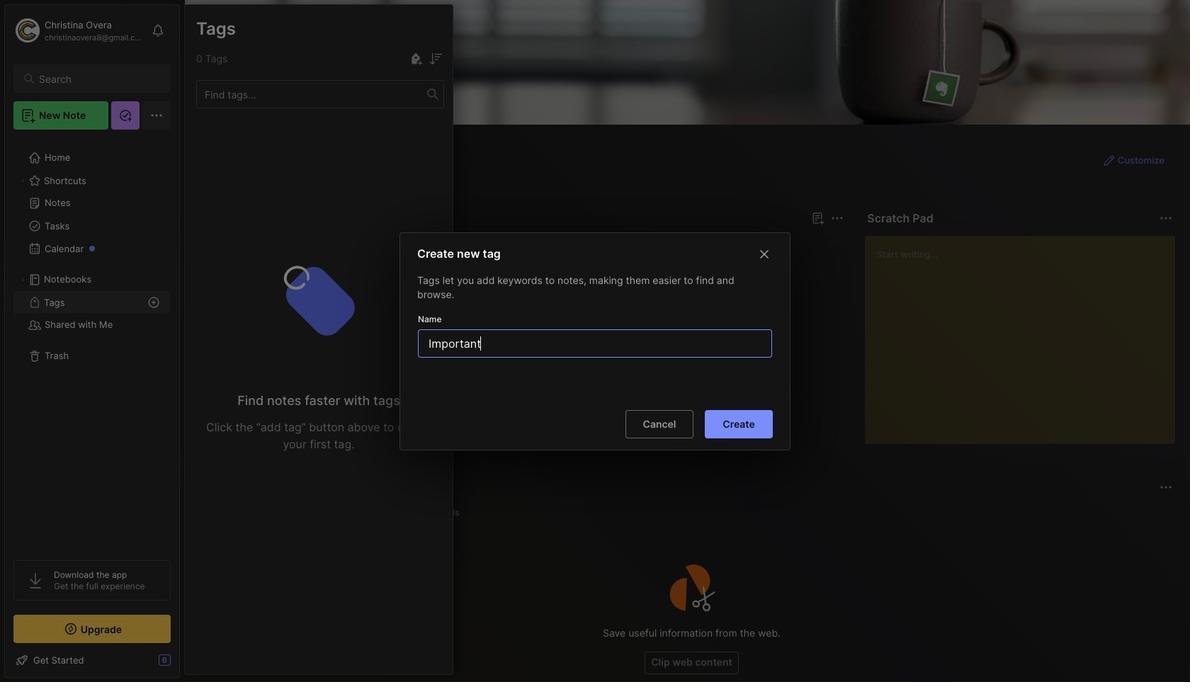 Task type: locate. For each thing, give the bounding box(es) containing it.
tab list
[[211, 505, 1171, 522]]

tree
[[5, 138, 179, 548]]

Tag name text field
[[427, 330, 766, 357]]

tab
[[211, 235, 252, 252], [211, 505, 265, 522], [384, 505, 421, 522], [427, 505, 466, 522]]

expand notebooks image
[[18, 276, 27, 284]]

None search field
[[39, 70, 158, 87]]

row group
[[208, 261, 718, 454]]

Find tags… text field
[[197, 85, 427, 104]]

close image
[[756, 245, 773, 262]]

Search text field
[[39, 72, 158, 86]]



Task type: describe. For each thing, give the bounding box(es) containing it.
main element
[[0, 0, 184, 683]]

tree inside main element
[[5, 138, 179, 548]]

Start writing… text field
[[877, 236, 1175, 433]]

create new tag image
[[408, 50, 425, 67]]

none search field inside main element
[[39, 70, 158, 87]]



Task type: vqa. For each thing, say whether or not it's contained in the screenshot.
the Search TEXT BOX
yes



